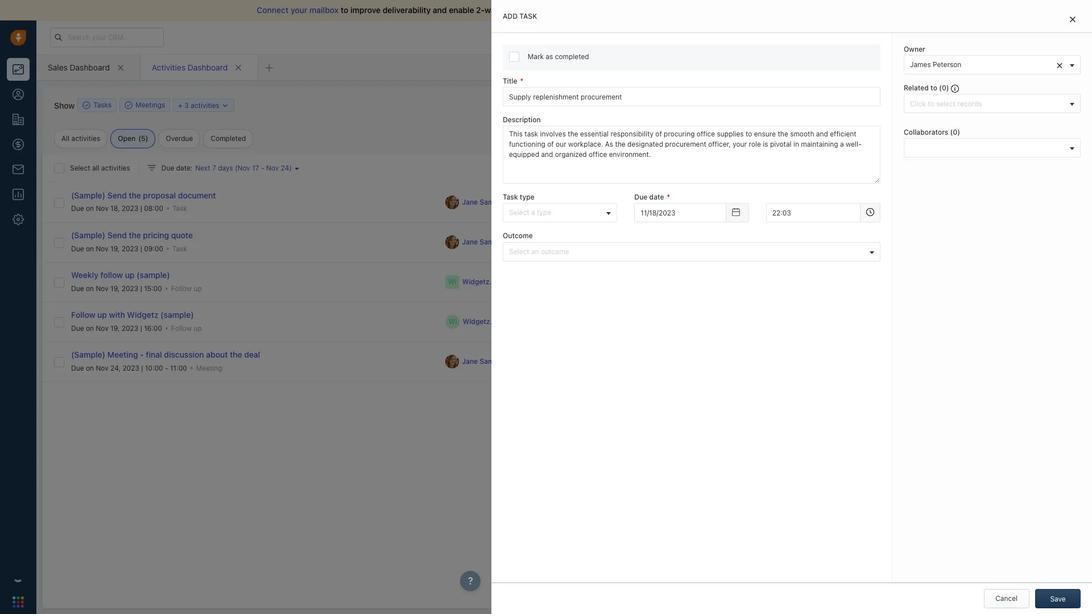 Task type: vqa. For each thing, say whether or not it's contained in the screenshot.
Connect your mailbox to improve deliverability and enable 2-way sync of email conversations. Import all your sales data so you don't have to start from scratch.
no



Task type: locate. For each thing, give the bounding box(es) containing it.
a
[[531, 209, 535, 217]]

(sample)
[[71, 191, 105, 200], [71, 231, 105, 240], [71, 350, 105, 360]]

2 vertical spatial select
[[509, 247, 530, 256]]

2 mark complete from the top
[[679, 238, 727, 246]]

3 (sample) from the top
[[71, 350, 105, 360]]

+1 up outcome
[[555, 238, 563, 246]]

dashboard for activities dashboard
[[188, 62, 228, 72]]

1 vertical spatial select
[[509, 209, 530, 217]]

1 vertical spatial task
[[173, 204, 187, 213]]

2 19, from the top
[[110, 284, 120, 293]]

0 horizontal spatial -
[[140, 350, 144, 360]]

activities for all
[[101, 164, 130, 172]]

add inside 'button'
[[663, 101, 676, 109]]

(sample) send the pricing quote
[[71, 231, 193, 240]]

0 horizontal spatial 17
[[252, 164, 259, 172]]

2 horizontal spatial -
[[261, 164, 264, 172]]

1 vertical spatial jane
[[462, 238, 478, 247]]

( right "open"
[[138, 134, 141, 143]]

sync
[[502, 5, 519, 15]]

complete
[[697, 198, 727, 206], [697, 238, 727, 246]]

(sample) down all
[[71, 191, 105, 200]]

2 vertical spatial activities
[[101, 164, 130, 172]]

2 vertical spatial sampleton
[[480, 358, 515, 366]]

0 vertical spatial task
[[503, 193, 518, 202]]

0 horizontal spatial 0 link
[[1003, 591, 1009, 601]]

1 horizontal spatial meeting
[[196, 364, 222, 372]]

activities dashboard
[[152, 62, 228, 72]]

1 sampleton from the top
[[480, 198, 515, 207]]

1 jane sampleton (sample) link from the top
[[462, 198, 547, 207]]

follow for follow up with widgetz (sample)
[[171, 324, 192, 333]]

show
[[54, 100, 75, 110]]

select inside button
[[509, 209, 530, 217]]

2 vertical spatial (sample)
[[71, 350, 105, 360]]

widgetz.io (sample) link for weekly follow up (sample)
[[462, 277, 529, 287]]

2 mark complete button from the top
[[662, 233, 732, 252]]

on for (sample) send the pricing quote
[[86, 244, 94, 253]]

19, down the with
[[110, 324, 120, 333]]

description
[[503, 116, 541, 124]]

1 vertical spatial mark
[[679, 198, 695, 206]]

0 vertical spatial +1
[[555, 198, 563, 206]]

sampleton for (sample) send the pricing quote
[[480, 238, 515, 247]]

improve
[[351, 5, 381, 15]]

0 horizontal spatial connect
[[257, 5, 289, 15]]

due inside the '×' tab panel
[[635, 193, 648, 202]]

1 mark complete button from the top
[[662, 193, 732, 212]]

|
[[140, 204, 142, 213], [140, 244, 142, 253], [140, 284, 142, 293], [140, 324, 142, 333], [141, 364, 143, 372]]

mark complete right the date
[[679, 198, 727, 206]]

follow up up discussion
[[171, 324, 202, 333]]

up up discussion
[[194, 324, 202, 333]]

0 vertical spatial jane sampleton (sample) link
[[462, 198, 547, 207]]

james peterson
[[911, 60, 962, 69]]

type right a
[[537, 209, 551, 217]]

view activity goals link
[[686, 137, 758, 147]]

2023 down follow up with widgetz (sample)
[[122, 324, 138, 333]]

3 on from the top
[[86, 284, 94, 293]]

weekly follow up (sample)
[[71, 271, 170, 280]]

dashboard right sales
[[70, 62, 110, 72]]

1 vertical spatial complete
[[697, 238, 727, 246]]

calendar
[[798, 116, 831, 126], [883, 144, 911, 153]]

2023 down (sample) send the pricing quote link
[[122, 244, 138, 253]]

2 jane sampleton (sample) from the top
[[462, 238, 546, 247]]

5 on from the top
[[86, 364, 94, 372]]

type
[[520, 193, 535, 202], [537, 209, 551, 217]]

(sample) down the due on nov 19, 2023 | 16:00
[[71, 350, 105, 360]]

widgetz.io (sample) for follow up with widgetz (sample)
[[463, 318, 529, 326]]

0 vertical spatial sampleton
[[480, 198, 515, 207]]

19, for follow
[[110, 284, 120, 293]]

1 vertical spatial to
[[931, 84, 938, 92]]

0 horizontal spatial activities
[[71, 134, 100, 143]]

1 vertical spatial (sample)
[[71, 231, 105, 240]]

1 jane sampleton (sample) from the top
[[462, 198, 546, 207]]

0 vertical spatial +
[[178, 101, 183, 110]]

0 link right cancel
[[1049, 591, 1055, 601]]

- left final
[[140, 350, 144, 360]]

1 horizontal spatial +
[[877, 144, 881, 153]]

microsoft teams
[[847, 161, 901, 169]]

widgetz.io for weekly follow up (sample)
[[462, 278, 498, 286]]

2 vertical spatial 19,
[[110, 324, 120, 333]]

0 vertical spatial widgetz.io (sample) link
[[462, 277, 529, 287]]

0 link left save button
[[1003, 591, 1009, 601]]

mark left as
[[528, 52, 544, 61]]

connect left the your
[[257, 5, 289, 15]]

sampleton for (sample) send the proposal document
[[480, 198, 515, 207]]

1 vertical spatial add task
[[587, 101, 615, 109]]

0 vertical spatial follow up
[[171, 284, 202, 293]]

date:
[[176, 164, 193, 172]]

add task down 'completed'
[[587, 101, 615, 109]]

2 (sample) from the top
[[71, 231, 105, 240]]

0 horizontal spatial task
[[520, 12, 537, 20]]

links.
[[950, 486, 967, 494]]

2023 right 24,
[[123, 364, 139, 372]]

(sample) for (sample) send the proposal document
[[71, 191, 105, 200]]

0 vertical spatial meeting
[[107, 350, 138, 360]]

0 vertical spatial send
[[107, 191, 127, 200]]

task inside the '×' tab panel
[[520, 12, 537, 20]]

related
[[904, 84, 929, 92]]

1 horizontal spatial to
[[931, 84, 938, 92]]

0 horizontal spatial dashboard
[[70, 62, 110, 72]]

meeting up due on nov 24, 2023 | 10:00 - 11:00 at the bottom of the page
[[107, 350, 138, 360]]

2 0 link from the left
[[1049, 591, 1055, 601]]

| left 09:00
[[140, 244, 142, 253]]

10:00
[[145, 364, 163, 372]]

2 vertical spatial jane sampleton (sample) link
[[462, 357, 547, 367]]

0 vertical spatial mark complete button
[[662, 193, 732, 212]]

mark complete
[[679, 198, 727, 206], [679, 238, 727, 246]]

0 vertical spatial task
[[520, 12, 537, 20]]

all activities
[[61, 134, 100, 143]]

1 horizontal spatial add
[[587, 101, 600, 109]]

follow right 15:00
[[171, 284, 192, 293]]

+ up microsoft teams
[[877, 144, 881, 153]]

microsoft
[[847, 161, 878, 169]]

due for (sample) send the pricing quote
[[71, 244, 84, 253]]

calendar up teams
[[883, 144, 911, 153]]

0 vertical spatial (sample)
[[71, 191, 105, 200]]

mark complete button down -- text field at the right top of the page
[[662, 233, 732, 252]]

2 vertical spatial jane
[[462, 358, 478, 366]]

1 horizontal spatial dashboard
[[188, 62, 228, 72]]

follow up discussion
[[171, 324, 192, 333]]

7
[[212, 164, 216, 172]]

1 vertical spatial jane sampleton (sample) link
[[462, 238, 547, 247]]

0 vertical spatial the
[[129, 191, 141, 200]]

0 horizontal spatial add task
[[503, 12, 537, 20]]

2023 right 18,
[[122, 204, 139, 213]]

mark complete button
[[662, 193, 732, 212], [662, 233, 732, 252]]

1 vertical spatial widgetz.io (sample)
[[463, 318, 529, 326]]

0 vertical spatial widgetz.io
[[462, 278, 498, 286]]

1 complete from the top
[[697, 198, 727, 206]]

08:00
[[144, 204, 163, 213]]

the for proposal
[[129, 191, 141, 200]]

0 vertical spatial activities
[[191, 101, 220, 110]]

add task inside button
[[587, 101, 615, 109]]

1 vertical spatial mark complete button
[[662, 233, 732, 252]]

task inside the '×' tab panel
[[503, 193, 518, 202]]

| left "16:00"
[[140, 324, 142, 333]]

2 dashboard from the left
[[188, 62, 228, 72]]

jane sampleton (sample)
[[462, 198, 546, 207], [462, 238, 546, 247], [462, 358, 546, 366]]

1 vertical spatial widgetz.io
[[463, 318, 498, 326]]

due for (sample) send the proposal document
[[71, 204, 84, 213]]

send
[[107, 191, 127, 200], [107, 231, 127, 240]]

send up due on nov 19, 2023 | 09:00
[[107, 231, 127, 240]]

send up due on nov 18, 2023 | 08:00
[[107, 191, 127, 200]]

0 vertical spatial mark
[[528, 52, 544, 61]]

on left 24,
[[86, 364, 94, 372]]

+ left '3'
[[178, 101, 183, 110]]

send for proposal
[[107, 191, 127, 200]]

| for widgetz
[[140, 324, 142, 333]]

follow left the with
[[71, 310, 95, 320]]

weekly
[[71, 271, 98, 280]]

way
[[485, 5, 500, 15]]

1 vertical spatial jane sampleton (sample)
[[462, 238, 546, 247]]

1 vertical spatial +1
[[555, 238, 563, 246]]

select left a
[[509, 209, 530, 217]]

due for weekly follow up (sample)
[[71, 284, 84, 293]]

conferencing
[[831, 144, 875, 153]]

0 vertical spatial 17
[[252, 164, 259, 172]]

2 horizontal spatial add
[[663, 101, 676, 109]]

1 vertical spatial +
[[877, 144, 881, 153]]

follow up right 15:00
[[171, 284, 202, 293]]

follow up with widgetz (sample) link
[[71, 310, 194, 320]]

task for quote
[[172, 244, 187, 253]]

2 jane from the top
[[462, 238, 478, 247]]

2 on from the top
[[86, 244, 94, 253]]

0 vertical spatial select
[[70, 164, 90, 172]]

on down weekly
[[86, 284, 94, 293]]

the up due on nov 18, 2023 | 08:00
[[129, 191, 141, 200]]

1 vertical spatial connect
[[782, 144, 810, 153]]

select
[[70, 164, 90, 172], [509, 209, 530, 217], [509, 247, 530, 256]]

1 vertical spatial -
[[140, 350, 144, 360]]

3 jane from the top
[[462, 358, 478, 366]]

due on nov 19, 2023 | 16:00
[[71, 324, 162, 333]]

add down 'completed'
[[587, 101, 600, 109]]

4 on from the top
[[86, 324, 94, 333]]

on for follow up with widgetz (sample)
[[86, 324, 94, 333]]

complete down start typing the details about the task… text box
[[697, 198, 727, 206]]

weekly follow up (sample) link
[[71, 271, 170, 280]]

1 vertical spatial type
[[537, 209, 551, 217]]

sales
[[48, 62, 68, 72]]

0 vertical spatial connect
[[257, 5, 289, 15]]

+1 right task type
[[555, 198, 563, 206]]

1 horizontal spatial add task
[[587, 101, 615, 109]]

2 vertical spatial follow
[[171, 324, 192, 333]]

complete down -- text field at the right top of the page
[[697, 238, 727, 246]]

- left 11:00
[[165, 364, 168, 372]]

up left the with
[[97, 310, 107, 320]]

2023 for pricing
[[122, 244, 138, 253]]

add task right way
[[503, 12, 537, 20]]

outcome
[[541, 247, 569, 256]]

0 vertical spatial add task
[[503, 12, 537, 20]]

1 horizontal spatial calendar
[[883, 144, 911, 153]]

( right configure at the right
[[940, 84, 942, 92]]

1 send from the top
[[107, 191, 127, 200]]

0 vertical spatial jane
[[462, 198, 478, 207]]

connect your mailbox to improve deliverability and enable 2-way sync of email conversations.
[[257, 5, 608, 15]]

0 vertical spatial jane sampleton (sample)
[[462, 198, 546, 207]]

2 vertical spatial mark
[[679, 238, 695, 246]]

2 vertical spatial jane sampleton (sample)
[[462, 358, 546, 366]]

1 dashboard from the left
[[70, 62, 110, 72]]

0 horizontal spatial add
[[503, 12, 518, 20]]

task down 'quote'
[[172, 244, 187, 253]]

2 horizontal spatial activities
[[191, 101, 220, 110]]

mark down -- text field at the right top of the page
[[679, 238, 695, 246]]

task up 'select a type'
[[503, 193, 518, 202]]

more
[[722, 101, 738, 109]]

connect for connect your mailbox to improve deliverability and enable 2-way sync of email conversations.
[[257, 5, 289, 15]]

0 horizontal spatial calendar
[[798, 116, 831, 126]]

1 vertical spatial send
[[107, 231, 127, 240]]

1 horizontal spatial connect
[[782, 144, 810, 153]]

follow
[[101, 271, 123, 280]]

2 sampleton from the top
[[480, 238, 515, 247]]

activities inside + 3 activities link
[[191, 101, 220, 110]]

2 +1 from the top
[[555, 238, 563, 246]]

19, down (sample) send the pricing quote link
[[110, 244, 120, 253]]

1 vertical spatial sampleton
[[480, 238, 515, 247]]

0 right collaborators on the right top of the page
[[953, 128, 958, 137]]

jane sampleton (sample) link for (sample) send the proposal document
[[462, 198, 547, 207]]

the left pricing
[[129, 231, 141, 240]]

-
[[261, 164, 264, 172], [140, 350, 144, 360], [165, 364, 168, 372]]

send email image
[[980, 32, 988, 42]]

mark complete button down start typing the details about the task… text box
[[662, 193, 732, 212]]

mark complete for quote
[[679, 238, 727, 246]]

dashboard up + 3 activities button
[[188, 62, 228, 72]]

add meeting button
[[643, 96, 710, 115]]

widgetz.io (sample) link
[[462, 277, 529, 287], [463, 317, 529, 327]]

close image
[[1070, 16, 1076, 23]]

sampleton
[[480, 198, 515, 207], [480, 238, 515, 247], [480, 358, 515, 366]]

1 vertical spatial widgetz.io (sample) link
[[463, 317, 529, 327]]

connect left video
[[782, 144, 810, 153]]

select a type
[[509, 209, 551, 217]]

0 vertical spatial mark complete
[[679, 198, 727, 206]]

add inside button
[[587, 101, 600, 109]]

jane sampleton (sample) for (sample) send the proposal document
[[462, 198, 546, 207]]

+ 3 activities
[[178, 101, 220, 110]]

1 vertical spatial the
[[129, 231, 141, 240]]

due date
[[635, 193, 664, 202]]

(sample) for (sample) meeting - final discussion about the deal
[[71, 350, 105, 360]]

3 19, from the top
[[110, 324, 120, 333]]

1 jane from the top
[[462, 198, 478, 207]]

18,
[[110, 204, 120, 213]]

2 complete from the top
[[697, 238, 727, 246]]

calendar right my at the top of page
[[798, 116, 831, 126]]

1 +1 from the top
[[555, 198, 563, 206]]

select for select an outcome
[[509, 247, 530, 256]]

2 jane sampleton (sample) link from the top
[[462, 238, 547, 247]]

on for (sample) send the proposal document
[[86, 204, 94, 213]]

19, down follow
[[110, 284, 120, 293]]

11:00
[[170, 364, 187, 372]]

2023 for (sample)
[[122, 284, 138, 293]]

have
[[920, 486, 935, 494]]

on down the follow up with widgetz (sample) link
[[86, 324, 94, 333]]

connect your mailbox link
[[257, 5, 341, 15]]

task down document
[[173, 204, 187, 213]]

1 horizontal spatial 0 link
[[1049, 591, 1055, 601]]

+1
[[555, 198, 563, 206], [555, 238, 563, 246]]

2 vertical spatial task
[[172, 244, 187, 253]]

completed
[[211, 134, 246, 143]]

up right 15:00
[[194, 284, 202, 293]]

task
[[503, 193, 518, 202], [173, 204, 187, 213], [172, 244, 187, 253]]

| for proposal
[[140, 204, 142, 213]]

select left all
[[70, 164, 90, 172]]

0
[[942, 84, 947, 92], [953, 128, 958, 137], [1003, 591, 1009, 601], [1049, 591, 1055, 601]]

any
[[937, 486, 948, 494]]

pricing
[[143, 231, 169, 240]]

completed
[[555, 52, 589, 61]]

1 vertical spatial 17
[[785, 202, 793, 212]]

meeting down about
[[196, 364, 222, 372]]

select for select all activities
[[70, 164, 90, 172]]

1 on from the top
[[86, 204, 94, 213]]

1 vertical spatial 19,
[[110, 284, 120, 293]]

0 vertical spatial 19,
[[110, 244, 120, 253]]

- left 24
[[261, 164, 264, 172]]

2 send from the top
[[107, 231, 127, 240]]

add left meeting
[[663, 101, 676, 109]]

the left deal
[[230, 350, 242, 360]]

select an outcome button
[[503, 242, 881, 262]]

1 vertical spatial follow up
[[171, 324, 202, 333]]

| left 08:00 in the left top of the page
[[140, 204, 142, 213]]

type up 'select a type'
[[520, 193, 535, 202]]

19,
[[110, 244, 120, 253], [110, 284, 120, 293], [110, 324, 120, 333]]

0 horizontal spatial to
[[341, 5, 348, 15]]

on up weekly
[[86, 244, 94, 253]]

mark right the date
[[679, 198, 695, 206]]

my calendar
[[785, 116, 831, 126]]

(sample) send the proposal document
[[71, 191, 216, 200]]

mark complete down -- text field at the right top of the page
[[679, 238, 727, 246]]

the for pricing
[[129, 231, 141, 240]]

explore plans link
[[871, 30, 928, 44]]

due on nov 24, 2023 | 10:00 - 11:00
[[71, 364, 187, 372]]

none text field inside the '×' tab panel
[[766, 203, 861, 223]]

2 vertical spatial -
[[165, 364, 168, 372]]

| for (sample)
[[140, 284, 142, 293]]

connect video conferencing + calendar
[[782, 144, 911, 153]]

select inside button
[[509, 247, 530, 256]]

0 horizontal spatial +
[[178, 101, 183, 110]]

2023 down the weekly follow up (sample) link
[[122, 284, 138, 293]]

0 vertical spatial follow
[[171, 284, 192, 293]]

select down outcome
[[509, 247, 530, 256]]

1 horizontal spatial activities
[[101, 164, 130, 172]]

| left 15:00
[[140, 284, 142, 293]]

None text field
[[766, 203, 861, 223]]

1 19, from the top
[[110, 244, 120, 253]]

meetings
[[136, 101, 165, 110]]

all
[[92, 164, 99, 172]]

1 horizontal spatial task
[[602, 101, 615, 109]]

( right collaborators on the right top of the page
[[951, 128, 953, 137]]

1 horizontal spatial type
[[537, 209, 551, 217]]

connect
[[257, 5, 289, 15], [782, 144, 810, 153]]

1 mark complete from the top
[[679, 198, 727, 206]]

jane sampleton (sample) for (sample) send the pricing quote
[[462, 238, 546, 247]]

1 horizontal spatial 17
[[785, 202, 793, 212]]

| left the 10:00
[[141, 364, 143, 372]]

1 vertical spatial task
[[602, 101, 615, 109]]

teams
[[880, 161, 901, 169]]

on left 18,
[[86, 204, 94, 213]]

1 vertical spatial activities
[[71, 134, 100, 143]]

0 vertical spatial complete
[[697, 198, 727, 206]]

1 (sample) from the top
[[71, 191, 105, 200]]

0 vertical spatial type
[[520, 193, 535, 202]]

(sample) up due on nov 19, 2023 | 09:00
[[71, 231, 105, 240]]

add left of
[[503, 12, 518, 20]]



Task type: describe. For each thing, give the bounding box(es) containing it.
(sample) for (sample) send the pricing quote
[[71, 231, 105, 240]]

cancel
[[996, 595, 1018, 603]]

2023 for proposal
[[122, 204, 139, 213]]

add task inside the '×' tab panel
[[503, 12, 537, 20]]

0 down "peterson"
[[942, 84, 947, 92]]

days
[[218, 164, 233, 172]]

19, for send
[[110, 244, 120, 253]]

my
[[785, 116, 796, 126]]

title
[[503, 77, 518, 85]]

what's new image
[[1010, 34, 1018, 42]]

2-
[[476, 5, 485, 15]]

mark for quote
[[679, 238, 695, 246]]

peterson
[[933, 60, 962, 69]]

configure widgets button
[[886, 86, 968, 100]]

sales dashboard
[[48, 62, 110, 72]]

1 vertical spatial meeting
[[196, 364, 222, 372]]

due on nov 19, 2023 | 15:00
[[71, 284, 162, 293]]

freshworks switcher image
[[13, 597, 24, 608]]

goals
[[741, 137, 758, 146]]

0 vertical spatial to
[[341, 5, 348, 15]]

an
[[531, 247, 539, 256]]

0 vertical spatial -
[[261, 164, 264, 172]]

3 sampleton from the top
[[480, 358, 515, 366]]

don't
[[901, 486, 918, 494]]

owner
[[904, 45, 926, 53]]

0 horizontal spatial meeting
[[107, 350, 138, 360]]

09:00
[[144, 244, 163, 253]]

due for follow up with widgetz (sample)
[[71, 324, 84, 333]]

+1 for quote
[[555, 238, 563, 246]]

follow up for follow up with widgetz (sample)
[[171, 324, 202, 333]]

next 7 days ( nov 17 - nov 24 )
[[195, 164, 292, 172]]

add for add task button
[[587, 101, 600, 109]]

save
[[1051, 595, 1066, 604]]

widgetz
[[127, 310, 158, 320]]

| for pricing
[[140, 244, 142, 253]]

Click to select records search field
[[908, 98, 1066, 110]]

widgets
[[937, 89, 962, 97]]

configure widgets
[[903, 89, 962, 97]]

Search your CRM... text field
[[50, 28, 164, 47]]

( right days
[[235, 164, 238, 172]]

+ 3 activities link
[[178, 100, 229, 111]]

outcome
[[503, 232, 533, 240]]

cancel button
[[984, 590, 1030, 609]]

complete for (sample) send the pricing quote
[[697, 238, 727, 246]]

proposal
[[143, 191, 176, 200]]

on for weekly follow up (sample)
[[86, 284, 94, 293]]

of
[[522, 5, 529, 15]]

tasks
[[94, 101, 112, 110]]

jane for (sample) send the pricing quote
[[462, 238, 478, 247]]

(sample) send the proposal document link
[[71, 191, 216, 200]]

connect for connect video conferencing + calendar
[[782, 144, 810, 153]]

next
[[195, 164, 210, 172]]

as
[[546, 52, 553, 61]]

follow up with widgetz (sample)
[[71, 310, 194, 320]]

deliverability
[[383, 5, 431, 15]]

widgetz.io (sample) for weekly follow up (sample)
[[462, 278, 529, 286]]

due for (sample) meeting - final discussion about the deal
[[71, 364, 84, 372]]

add meeting
[[663, 101, 704, 109]]

mark inside the '×' tab panel
[[528, 52, 544, 61]]

up right follow
[[125, 271, 135, 280]]

meeting
[[678, 101, 704, 109]]

1 vertical spatial follow
[[71, 310, 95, 320]]

15:00
[[144, 284, 162, 293]]

1 0 link from the left
[[1003, 591, 1009, 601]]

Title text field
[[503, 87, 881, 106]]

mailbox
[[310, 5, 339, 15]]

type inside button
[[537, 209, 551, 217]]

mark complete button for (sample) send the proposal document
[[662, 193, 732, 212]]

to inside the '×' tab panel
[[931, 84, 938, 92]]

24,
[[110, 364, 121, 372]]

down image
[[221, 102, 229, 110]]

17 nov
[[785, 202, 810, 212]]

3 jane sampleton (sample) link from the top
[[462, 357, 547, 367]]

you don't have any links.
[[887, 486, 967, 494]]

task inside button
[[602, 101, 615, 109]]

1 horizontal spatial -
[[165, 364, 168, 372]]

add inside the '×' tab panel
[[503, 12, 518, 20]]

jane sampleton (sample) link for (sample) send the pricing quote
[[462, 238, 547, 247]]

activities for 3
[[191, 101, 220, 110]]

0 right cancel
[[1049, 591, 1055, 601]]

3 jane sampleton (sample) from the top
[[462, 358, 546, 366]]

plans
[[904, 32, 922, 41]]

mark complete button for (sample) send the pricing quote
[[662, 233, 732, 252]]

task type
[[503, 193, 535, 202]]

mark for document
[[679, 198, 695, 206]]

+ inside button
[[178, 101, 183, 110]]

your
[[291, 5, 308, 15]]

3
[[185, 101, 189, 110]]

follow for weekly follow up (sample)
[[171, 284, 192, 293]]

configure
[[903, 89, 935, 97]]

activity
[[715, 137, 739, 146]]

related to ( 0 )
[[904, 84, 951, 92]]

0 vertical spatial calendar
[[798, 116, 831, 126]]

add for add meeting 'button'
[[663, 101, 676, 109]]

24
[[281, 164, 289, 172]]

2 vertical spatial the
[[230, 350, 242, 360]]

open
[[118, 134, 136, 143]]

× tab panel
[[492, 0, 1093, 615]]

jane for (sample) send the proposal document
[[462, 198, 478, 207]]

19, for up
[[110, 324, 120, 333]]

send for pricing
[[107, 231, 127, 240]]

overdue
[[166, 134, 193, 143]]

deal
[[244, 350, 260, 360]]

view activity goals
[[697, 137, 758, 146]]

document
[[178, 191, 216, 200]]

0 horizontal spatial type
[[520, 193, 535, 202]]

-- text field
[[635, 203, 726, 223]]

due on nov 19, 2023 | 09:00
[[71, 244, 163, 253]]

view
[[697, 137, 713, 146]]

all
[[61, 134, 70, 143]]

follow up for weekly follow up (sample)
[[171, 284, 202, 293]]

james
[[911, 60, 931, 69]]

save button
[[1036, 590, 1081, 609]]

task for document
[[173, 204, 187, 213]]

final
[[146, 350, 162, 360]]

2023 for widgetz
[[122, 324, 138, 333]]

conversations.
[[553, 5, 608, 15]]

× dialog
[[492, 0, 1093, 615]]

with
[[109, 310, 125, 320]]

mark complete for document
[[679, 198, 727, 206]]

widgetz.io for follow up with widgetz (sample)
[[463, 318, 498, 326]]

collaborators
[[904, 128, 949, 137]]

select an outcome
[[509, 247, 569, 256]]

(sample) meeting - final discussion about the deal link
[[71, 350, 260, 360]]

select all activities
[[70, 164, 130, 172]]

you
[[887, 486, 899, 494]]

dashboard for sales dashboard
[[70, 62, 110, 72]]

and
[[433, 5, 447, 15]]

on for (sample) meeting - final discussion about the deal
[[86, 364, 94, 372]]

2023 for final
[[123, 364, 139, 372]]

about
[[206, 350, 228, 360]]

video
[[812, 144, 830, 153]]

| for final
[[141, 364, 143, 372]]

1 vertical spatial calendar
[[883, 144, 911, 153]]

select for select a type
[[509, 209, 530, 217]]

email
[[531, 5, 551, 15]]

16:00
[[144, 324, 162, 333]]

widgetz.io (sample) link for follow up with widgetz (sample)
[[463, 317, 529, 327]]

Start typing the details about the task… text field
[[503, 126, 881, 184]]

5
[[141, 134, 145, 143]]

quote
[[171, 231, 193, 240]]

date
[[650, 193, 664, 202]]

activities
[[152, 62, 185, 72]]

+1 for document
[[555, 198, 563, 206]]

complete for (sample) send the proposal document
[[697, 198, 727, 206]]

0 left save button
[[1003, 591, 1009, 601]]

add task button
[[567, 96, 621, 115]]



